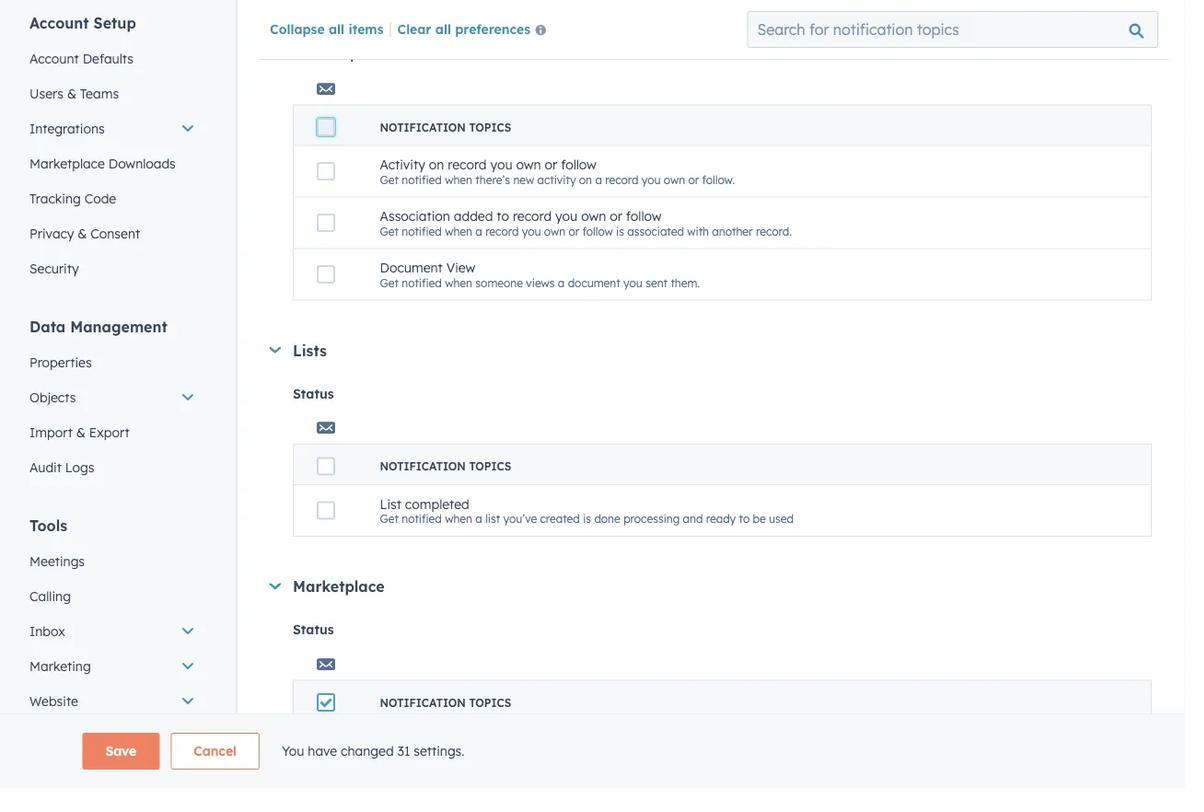 Task type: locate. For each thing, give the bounding box(es) containing it.
marketplace downloads link
[[18, 146, 206, 181]]

follow.
[[702, 172, 735, 186]]

when inside list completed get notified when a list you've created is done processing and ready to be used
[[445, 512, 472, 526]]

is
[[616, 224, 624, 238], [583, 512, 591, 526]]

1 vertical spatial account
[[29, 51, 79, 67]]

2 notification from the top
[[380, 460, 466, 473]]

notification up activity
[[380, 120, 466, 134]]

purchase right settings.
[[469, 732, 524, 748]]

1 account from the top
[[29, 14, 89, 32]]

& right users
[[67, 86, 76, 102]]

2 account from the top
[[29, 51, 79, 67]]

or down activity
[[569, 224, 579, 238]]

and
[[683, 512, 703, 526]]

5 get from the top
[[380, 748, 399, 762]]

properties link
[[18, 345, 206, 380]]

list completed get notified when a list you've created is done processing and ready to be used
[[380, 496, 794, 526]]

you
[[282, 743, 304, 759]]

3 topics from the top
[[469, 696, 511, 710]]

4 notified from the top
[[402, 512, 442, 526]]

notification topics up activity
[[380, 120, 511, 134]]

1 vertical spatial to
[[739, 512, 750, 526]]

views
[[526, 276, 555, 289]]

setup
[[93, 14, 136, 32]]

teams
[[80, 86, 119, 102]]

to left be
[[739, 512, 750, 526]]

1 horizontal spatial is
[[616, 224, 624, 238]]

marketplace for marketplace
[[293, 577, 385, 596]]

all up record updates
[[329, 20, 345, 37]]

topics
[[469, 120, 511, 134], [469, 460, 511, 473], [469, 696, 511, 710]]

status for lists
[[293, 385, 334, 401]]

collapse
[[270, 20, 325, 37]]

& right 'privacy'
[[78, 226, 87, 242]]

marketplace for marketplace downloads
[[29, 156, 105, 172]]

1 vertical spatial status
[[293, 622, 334, 638]]

1 vertical spatial topics
[[469, 460, 511, 473]]

all for collapse
[[329, 20, 345, 37]]

a up view
[[475, 224, 482, 238]]

new
[[513, 172, 534, 186]]

31
[[397, 743, 410, 759]]

a right activity
[[595, 172, 602, 186]]

with
[[687, 224, 709, 238]]

activity on record you own or follow get notified when there's new activity on a record you own or follow.
[[380, 156, 735, 186]]

1 horizontal spatial confirmation
[[528, 732, 606, 748]]

0 vertical spatial caret image
[[269, 347, 281, 353]]

document
[[380, 259, 443, 276]]

you
[[490, 156, 513, 172], [642, 172, 661, 186], [555, 208, 578, 224], [522, 224, 541, 238], [624, 276, 643, 289], [544, 748, 563, 762]]

purchase
[[469, 732, 524, 748], [608, 748, 656, 762]]

get left settings.
[[380, 748, 399, 762]]

document
[[568, 276, 620, 289]]

1 vertical spatial &
[[78, 226, 87, 242]]

all right clear
[[435, 20, 451, 37]]

account inside "link"
[[29, 51, 79, 67]]

you left the make
[[544, 748, 563, 762]]

when up view
[[445, 224, 472, 238]]

data
[[29, 318, 66, 336]]

account up account defaults
[[29, 14, 89, 32]]

to inside 'association added to record you own or follow get notified when a record you own or follow is associated with another record.'
[[497, 208, 509, 224]]

a right the make
[[598, 748, 605, 762]]

tracking code link
[[18, 181, 206, 216]]

2 vertical spatial notification
[[380, 696, 466, 710]]

notification topics up completed
[[380, 460, 511, 473]]

confirmation right 'email'
[[528, 732, 606, 748]]

to right added
[[497, 208, 509, 224]]

audit logs link
[[18, 450, 206, 485]]

1 notified from the top
[[402, 172, 442, 186]]

association
[[380, 208, 450, 224]]

added
[[454, 208, 493, 224]]

0 vertical spatial to
[[497, 208, 509, 224]]

topics up list
[[469, 460, 511, 473]]

3 notification topics from the top
[[380, 696, 511, 710]]

record up added
[[448, 156, 487, 172]]

0 vertical spatial marketplace
[[29, 156, 105, 172]]

1 horizontal spatial to
[[739, 512, 750, 526]]

when right 'email'
[[513, 748, 541, 762]]

1 notification topics from the top
[[380, 120, 511, 134]]

2 get from the top
[[380, 224, 399, 238]]

0 vertical spatial notification topics
[[380, 120, 511, 134]]

status
[[293, 385, 334, 401], [293, 622, 334, 638]]

marketing button
[[18, 649, 206, 684]]

own left "follow."
[[664, 172, 685, 186]]

record.
[[756, 224, 792, 238]]

0 horizontal spatial confirmation
[[412, 748, 479, 762]]

or
[[545, 156, 557, 172], [688, 172, 699, 186], [610, 208, 622, 224], [569, 224, 579, 238]]

when inside activity on record you own or follow get notified when there's new activity on a record you own or follow.
[[445, 172, 472, 186]]

1 horizontal spatial on
[[579, 172, 592, 186]]

list
[[380, 496, 401, 512]]

notification
[[380, 120, 466, 134], [380, 460, 466, 473], [380, 696, 466, 710]]

tracking
[[29, 191, 81, 207]]

meetings
[[29, 553, 85, 570]]

done
[[594, 512, 620, 526]]

marketplace button
[[269, 577, 1152, 596]]

1 vertical spatial is
[[583, 512, 591, 526]]

2 notified from the top
[[402, 224, 442, 238]]

2 status from the top
[[293, 622, 334, 638]]

topics for lists
[[469, 460, 511, 473]]

when left there's
[[445, 172, 472, 186]]

2 vertical spatial marketplace
[[757, 748, 822, 762]]

processing
[[624, 512, 680, 526]]

a inside list completed get notified when a list you've created is done processing and ready to be used
[[475, 512, 482, 526]]

cancel
[[194, 743, 237, 759]]

2 vertical spatial &
[[76, 425, 86, 441]]

a
[[595, 172, 602, 186], [475, 224, 482, 238], [558, 276, 565, 289], [475, 512, 482, 526], [402, 748, 409, 762], [598, 748, 605, 762]]

consent
[[91, 226, 140, 242]]

when inside 'association added to record you own or follow get notified when a record you own or follow is associated with another record.'
[[445, 224, 472, 238]]

caret image
[[269, 347, 281, 353], [269, 583, 281, 590]]

topics up there's
[[469, 120, 511, 134]]

1 vertical spatial notification
[[380, 460, 466, 473]]

changed
[[341, 743, 394, 759]]

0 vertical spatial is
[[616, 224, 624, 238]]

calling
[[29, 588, 71, 605]]

0 horizontal spatial to
[[497, 208, 509, 224]]

new template purchase confirmation get a confirmation email when you make a purchase from the template marketplace
[[380, 732, 822, 762]]

0 vertical spatial status
[[293, 385, 334, 401]]

& for consent
[[78, 226, 87, 242]]

notified right list
[[402, 512, 442, 526]]

4 get from the top
[[380, 512, 399, 526]]

2 vertical spatial topics
[[469, 696, 511, 710]]

calling link
[[18, 579, 206, 614]]

a left list
[[475, 512, 482, 526]]

follow right new
[[561, 156, 597, 172]]

marketplace downloads
[[29, 156, 176, 172]]

notified up document
[[402, 224, 442, 238]]

clear all preferences
[[397, 20, 531, 37]]

notification topics
[[380, 120, 511, 134], [380, 460, 511, 473], [380, 696, 511, 710]]

or right new
[[545, 156, 557, 172]]

integrations button
[[18, 111, 206, 146]]

notification up template
[[380, 696, 466, 710]]

1 get from the top
[[380, 172, 399, 186]]

1 vertical spatial caret image
[[269, 583, 281, 590]]

0 horizontal spatial is
[[583, 512, 591, 526]]

notification up completed
[[380, 460, 466, 473]]

get down association
[[380, 276, 399, 289]]

you up document view get notified when someone views a document you sent them.
[[522, 224, 541, 238]]

when left list
[[445, 512, 472, 526]]

1 all from the left
[[329, 20, 345, 37]]

caret image inside lists 'dropdown button'
[[269, 347, 281, 353]]

notified
[[402, 172, 442, 186], [402, 224, 442, 238], [402, 276, 442, 289], [402, 512, 442, 526]]

sent
[[646, 276, 668, 289]]

1 horizontal spatial marketplace
[[293, 577, 385, 596]]

you left sent
[[624, 276, 643, 289]]

from
[[659, 748, 684, 762]]

get inside 'association added to record you own or follow get notified when a record you own or follow is associated with another record.'
[[380, 224, 399, 238]]

data management element
[[18, 317, 206, 485]]

activity
[[380, 156, 425, 172]]

confirmation right 31
[[412, 748, 479, 762]]

clear
[[397, 20, 431, 37]]

0 horizontal spatial all
[[329, 20, 345, 37]]

get inside new template purchase confirmation get a confirmation email when you make a purchase from the template marketplace
[[380, 748, 399, 762]]

1 status from the top
[[293, 385, 334, 401]]

get inside activity on record you own or follow get notified when there's new activity on a record you own or follow.
[[380, 172, 399, 186]]

on
[[429, 156, 444, 172], [579, 172, 592, 186]]

0 horizontal spatial marketplace
[[29, 156, 105, 172]]

the
[[687, 748, 703, 762]]

get up association
[[380, 172, 399, 186]]

2 vertical spatial notification topics
[[380, 696, 511, 710]]

a right views
[[558, 276, 565, 289]]

2 notification topics from the top
[[380, 460, 511, 473]]

account
[[29, 14, 89, 32], [29, 51, 79, 67]]

document view get notified when someone views a document you sent them.
[[380, 259, 700, 289]]

get left completed
[[380, 512, 399, 526]]

security
[[29, 261, 79, 277]]

notified left view
[[402, 276, 442, 289]]

updates
[[342, 46, 394, 62]]

0 vertical spatial topics
[[469, 120, 511, 134]]

& inside data management element
[[76, 425, 86, 441]]

defaults
[[83, 51, 133, 67]]

get up document
[[380, 224, 399, 238]]

all
[[329, 20, 345, 37], [435, 20, 451, 37]]

1 vertical spatial marketplace
[[293, 577, 385, 596]]

or left "follow."
[[688, 172, 699, 186]]

1 vertical spatial notification topics
[[380, 460, 511, 473]]

when left someone
[[445, 276, 472, 289]]

3 notified from the top
[[402, 276, 442, 289]]

1 caret image from the top
[[269, 347, 281, 353]]

is left associated
[[616, 224, 624, 238]]

you up associated
[[642, 172, 661, 186]]

marketplace inside account setup element
[[29, 156, 105, 172]]

0 vertical spatial notification
[[380, 120, 466, 134]]

properties
[[29, 355, 92, 371]]

notification topics up template
[[380, 696, 511, 710]]

&
[[67, 86, 76, 102], [78, 226, 87, 242], [76, 425, 86, 441]]

caret image for lists
[[269, 347, 281, 353]]

1 horizontal spatial all
[[435, 20, 451, 37]]

record up 'association added to record you own or follow get notified when a record you own or follow is associated with another record.'
[[605, 172, 639, 186]]

caret image inside marketplace dropdown button
[[269, 583, 281, 590]]

& left "export"
[[76, 425, 86, 441]]

record
[[448, 156, 487, 172], [605, 172, 639, 186], [513, 208, 552, 224], [485, 224, 519, 238]]

2 topics from the top
[[469, 460, 511, 473]]

is left done
[[583, 512, 591, 526]]

0 vertical spatial account
[[29, 14, 89, 32]]

2 all from the left
[[435, 20, 451, 37]]

account defaults
[[29, 51, 133, 67]]

objects button
[[18, 380, 206, 415]]

caret image for marketplace
[[269, 583, 281, 590]]

account up users
[[29, 51, 79, 67]]

items
[[348, 20, 384, 37]]

own right there's
[[516, 156, 541, 172]]

you have changed 31 settings.
[[282, 743, 465, 759]]

follow up document on the top
[[582, 224, 613, 238]]

get inside document view get notified when someone views a document you sent them.
[[380, 276, 399, 289]]

follow
[[561, 156, 597, 172], [626, 208, 662, 224], [582, 224, 613, 238]]

all inside button
[[435, 20, 451, 37]]

2 horizontal spatial marketplace
[[757, 748, 822, 762]]

purchase left from
[[608, 748, 656, 762]]

follow left with
[[626, 208, 662, 224]]

view
[[446, 259, 476, 276]]

is inside 'association added to record you own or follow get notified when a record you own or follow is associated with another record.'
[[616, 224, 624, 238]]

3 get from the top
[[380, 276, 399, 289]]

account setup element
[[18, 13, 206, 286]]

notified up association
[[402, 172, 442, 186]]

0 vertical spatial &
[[67, 86, 76, 102]]

2 caret image from the top
[[269, 583, 281, 590]]

3 notification from the top
[[380, 696, 466, 710]]

topics up 'email'
[[469, 696, 511, 710]]



Task type: vqa. For each thing, say whether or not it's contained in the screenshot.
Settings icon
no



Task type: describe. For each thing, give the bounding box(es) containing it.
website
[[29, 693, 78, 710]]

clear all preferences button
[[397, 19, 554, 41]]

0 horizontal spatial on
[[429, 156, 444, 172]]

all for clear
[[435, 20, 451, 37]]

topics for marketplace
[[469, 696, 511, 710]]

save button
[[82, 733, 160, 770]]

lists
[[293, 341, 327, 360]]

them.
[[671, 276, 700, 289]]

management
[[70, 318, 167, 336]]

follow inside activity on record you own or follow get notified when there's new activity on a record you own or follow.
[[561, 156, 597, 172]]

there's
[[475, 172, 510, 186]]

new
[[380, 732, 407, 748]]

preferences
[[455, 20, 531, 37]]

notification for marketplace
[[380, 696, 466, 710]]

make
[[566, 748, 595, 762]]

notified inside 'association added to record you own or follow get notified when a record you own or follow is associated with another record.'
[[402, 224, 442, 238]]

privacy
[[29, 226, 74, 242]]

notified inside document view get notified when someone views a document you sent them.
[[402, 276, 442, 289]]

be
[[753, 512, 766, 526]]

audit
[[29, 460, 62, 476]]

lists button
[[269, 341, 1152, 360]]

1 notification from the top
[[380, 120, 466, 134]]

users & teams link
[[18, 76, 206, 111]]

tools element
[[18, 516, 206, 788]]

record up someone
[[485, 224, 519, 238]]

1 horizontal spatial purchase
[[608, 748, 656, 762]]

when inside document view get notified when someone views a document you sent them.
[[445, 276, 472, 289]]

save
[[105, 743, 137, 759]]

record updates
[[293, 46, 394, 62]]

you inside document view get notified when someone views a document you sent them.
[[624, 276, 643, 289]]

collapse all items button
[[270, 20, 384, 37]]

used
[[769, 512, 794, 526]]

record down new
[[513, 208, 552, 224]]

account setup
[[29, 14, 136, 32]]

objects
[[29, 390, 76, 406]]

completed
[[405, 496, 469, 512]]

notification for lists
[[380, 460, 466, 473]]

notification topics for marketplace
[[380, 696, 511, 710]]

you left new
[[490, 156, 513, 172]]

account defaults link
[[18, 41, 206, 76]]

own down activity on record you own or follow get notified when there's new activity on a record you own or follow.
[[581, 208, 606, 224]]

another
[[712, 224, 753, 238]]

you've
[[503, 512, 537, 526]]

tracking code
[[29, 191, 116, 207]]

security link
[[18, 251, 206, 286]]

integrations
[[29, 121, 105, 137]]

notified inside list completed get notified when a list you've created is done processing and ready to be used
[[402, 512, 442, 526]]

associated
[[627, 224, 684, 238]]

template
[[411, 732, 465, 748]]

a inside 'association added to record you own or follow get notified when a record you own or follow is associated with another record.'
[[475, 224, 482, 238]]

get inside list completed get notified when a list you've created is done processing and ready to be used
[[380, 512, 399, 526]]

status for marketplace
[[293, 622, 334, 638]]

to inside list completed get notified when a list you've created is done processing and ready to be used
[[739, 512, 750, 526]]

import & export
[[29, 425, 129, 441]]

export
[[89, 425, 129, 441]]

own up document view get notified when someone views a document you sent them.
[[544, 224, 565, 238]]

tools
[[29, 517, 67, 535]]

have
[[308, 743, 337, 759]]

users & teams
[[29, 86, 119, 102]]

audit logs
[[29, 460, 94, 476]]

meetings link
[[18, 544, 206, 579]]

inbox
[[29, 623, 65, 640]]

users
[[29, 86, 64, 102]]

marketplace inside new template purchase confirmation get a confirmation email when you make a purchase from the template marketplace
[[757, 748, 822, 762]]

notification topics for lists
[[380, 460, 511, 473]]

or left associated
[[610, 208, 622, 224]]

account for account setup
[[29, 14, 89, 32]]

privacy & consent link
[[18, 216, 206, 251]]

0 horizontal spatial purchase
[[469, 732, 524, 748]]

data management
[[29, 318, 167, 336]]

association added to record you own or follow get notified when a record you own or follow is associated with another record.
[[380, 208, 792, 238]]

notified inside activity on record you own or follow get notified when there's new activity on a record you own or follow.
[[402, 172, 442, 186]]

website button
[[18, 684, 206, 719]]

cancel button
[[171, 733, 260, 770]]

ready
[[706, 512, 736, 526]]

is inside list completed get notified when a list you've created is done processing and ready to be used
[[583, 512, 591, 526]]

you inside new template purchase confirmation get a confirmation email when you make a purchase from the template marketplace
[[544, 748, 563, 762]]

code
[[84, 191, 116, 207]]

a inside activity on record you own or follow get notified when there's new activity on a record you own or follow.
[[595, 172, 602, 186]]

a left settings.
[[402, 748, 409, 762]]

& for teams
[[67, 86, 76, 102]]

import
[[29, 425, 73, 441]]

email
[[482, 748, 510, 762]]

inbox button
[[18, 614, 206, 649]]

when inside new template purchase confirmation get a confirmation email when you make a purchase from the template marketplace
[[513, 748, 541, 762]]

logs
[[65, 460, 94, 476]]

list
[[485, 512, 500, 526]]

& for export
[[76, 425, 86, 441]]

account for account defaults
[[29, 51, 79, 67]]

you down activity
[[555, 208, 578, 224]]

privacy & consent
[[29, 226, 140, 242]]

record
[[293, 46, 338, 62]]

import & export link
[[18, 415, 206, 450]]

activity
[[537, 172, 576, 186]]

1 topics from the top
[[469, 120, 511, 134]]

marketing
[[29, 658, 91, 675]]

someone
[[475, 276, 523, 289]]

settings.
[[414, 743, 465, 759]]

collapse all items
[[270, 20, 384, 37]]

Search for notification topics search field
[[747, 11, 1158, 48]]

a inside document view get notified when someone views a document you sent them.
[[558, 276, 565, 289]]



